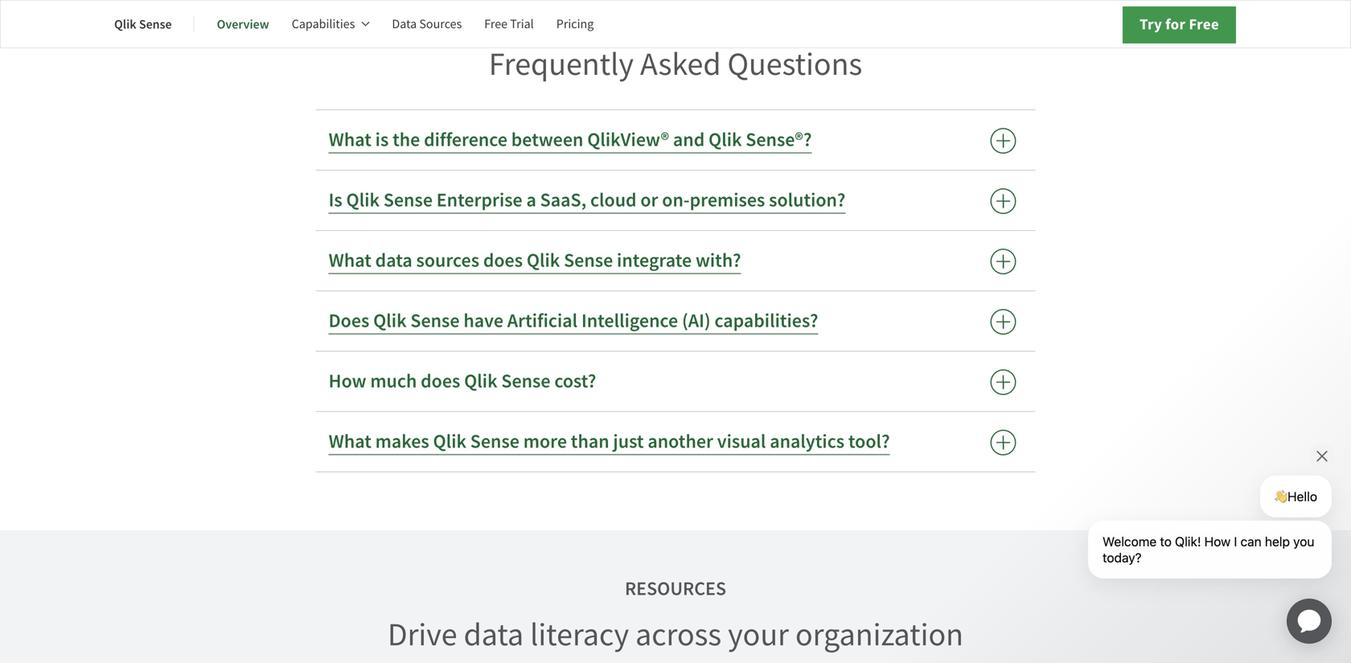 Task type: locate. For each thing, give the bounding box(es) containing it.
free right 'for'
[[1190, 14, 1220, 35]]

data
[[375, 248, 413, 273], [464, 614, 524, 655]]

does inside what data sources does qlik sense integrate with? dropdown button
[[483, 248, 523, 273]]

enterprise
[[437, 187, 523, 213]]

1 vertical spatial data
[[464, 614, 524, 655]]

your
[[728, 614, 789, 655]]

literacy
[[530, 614, 629, 655]]

across
[[636, 614, 722, 655]]

sources
[[416, 248, 480, 273]]

does right sources
[[483, 248, 523, 273]]

try
[[1140, 14, 1163, 35]]

0 horizontal spatial does
[[421, 368, 461, 394]]

0 vertical spatial does
[[483, 248, 523, 273]]

1 what from the top
[[329, 127, 372, 152]]

data
[[392, 16, 417, 32]]

the
[[393, 127, 420, 152]]

3 what from the top
[[329, 429, 372, 454]]

resources
[[625, 576, 727, 601]]

1 vertical spatial does
[[421, 368, 461, 394]]

integrate
[[617, 248, 692, 273]]

does inside the how much does qlik sense cost? dropdown button
[[421, 368, 461, 394]]

is
[[375, 127, 389, 152]]

free
[[1190, 14, 1220, 35], [485, 16, 508, 32]]

tool?
[[849, 429, 890, 454]]

what for what data sources does qlik sense integrate with?
[[329, 248, 372, 273]]

capabilities
[[292, 16, 355, 32]]

qlik
[[114, 16, 137, 33], [709, 127, 742, 152], [346, 187, 380, 213], [527, 248, 560, 273], [373, 308, 407, 333], [464, 368, 498, 394], [433, 429, 467, 454]]

0 vertical spatial data
[[375, 248, 413, 273]]

what left is
[[329, 127, 372, 152]]

1 horizontal spatial does
[[483, 248, 523, 273]]

cloud
[[591, 187, 637, 213]]

does right much
[[421, 368, 461, 394]]

0 horizontal spatial data
[[375, 248, 413, 273]]

difference
[[424, 127, 508, 152]]

capabilities?
[[715, 308, 819, 333]]

1 vertical spatial what
[[329, 248, 372, 273]]

how much does qlik sense cost? button
[[316, 352, 1036, 411]]

overview link
[[217, 5, 269, 43]]

application
[[1268, 579, 1352, 663]]

what up does
[[329, 248, 372, 273]]

organization
[[796, 614, 964, 655]]

a
[[527, 187, 537, 213]]

pricing
[[557, 16, 594, 32]]

is qlik sense enterprise a saas, cloud or on-premises solution? button
[[316, 171, 1036, 230]]

drive data literacy across your organization
[[388, 614, 964, 655]]

free trial
[[485, 16, 534, 32]]

free left the trial
[[485, 16, 508, 32]]

menu bar containing qlik sense
[[114, 5, 617, 43]]

trial
[[510, 16, 534, 32]]

what for what makes qlik sense more than just another visual analytics tool?
[[329, 429, 372, 454]]

try for free
[[1140, 14, 1220, 35]]

1 horizontal spatial data
[[464, 614, 524, 655]]

(ai)
[[682, 308, 711, 333]]

what left makes at bottom
[[329, 429, 372, 454]]

overview
[[217, 16, 269, 33]]

data sources
[[392, 16, 462, 32]]

2 vertical spatial what
[[329, 429, 372, 454]]

and
[[673, 127, 705, 152]]

2 what from the top
[[329, 248, 372, 273]]

sense®?
[[746, 127, 812, 152]]

does
[[329, 308, 370, 333]]

sources
[[420, 16, 462, 32]]

data left sources
[[375, 248, 413, 273]]

data inside dropdown button
[[375, 248, 413, 273]]

have
[[464, 308, 504, 333]]

what
[[329, 127, 372, 152], [329, 248, 372, 273], [329, 429, 372, 454]]

on-
[[662, 187, 690, 213]]

does
[[483, 248, 523, 273], [421, 368, 461, 394]]

sense
[[139, 16, 172, 33], [384, 187, 433, 213], [564, 248, 613, 273], [411, 308, 460, 333], [502, 368, 551, 394], [471, 429, 520, 454]]

qlik inside dropdown button
[[373, 308, 407, 333]]

much
[[370, 368, 417, 394]]

0 vertical spatial what
[[329, 127, 372, 152]]

menu bar
[[114, 5, 617, 43]]

data right drive
[[464, 614, 524, 655]]

intelligence
[[582, 308, 678, 333]]

data for what
[[375, 248, 413, 273]]

pricing link
[[557, 5, 594, 43]]



Task type: vqa. For each thing, say whether or not it's contained in the screenshot.
much
yes



Task type: describe. For each thing, give the bounding box(es) containing it.
what is the difference between qlikview® and qlik sense®?
[[329, 127, 812, 152]]

qlik sense
[[114, 16, 172, 33]]

data sources link
[[392, 5, 462, 43]]

solution?
[[769, 187, 846, 213]]

qlik sense link
[[114, 5, 172, 43]]

questions
[[728, 44, 863, 85]]

another
[[648, 429, 714, 454]]

with?
[[696, 248, 742, 273]]

what for what is the difference between qlikview® and qlik sense®?
[[329, 127, 372, 152]]

analytics
[[770, 429, 845, 454]]

what data sources does qlik sense integrate with? button
[[316, 231, 1036, 290]]

than
[[571, 429, 610, 454]]

does qlik sense have artificial intelligence (ai) capabilities? button
[[316, 291, 1036, 351]]

for
[[1166, 14, 1186, 35]]

between
[[512, 127, 584, 152]]

just
[[613, 429, 644, 454]]

premises
[[690, 187, 765, 213]]

visual
[[718, 429, 766, 454]]

makes
[[375, 429, 429, 454]]

how
[[329, 368, 367, 394]]

free trial link
[[485, 5, 534, 43]]

is
[[329, 187, 343, 213]]

more
[[524, 429, 567, 454]]

what data sources does qlik sense integrate with?
[[329, 248, 742, 273]]

what makes qlik sense more than just another visual analytics tool? button
[[316, 412, 1036, 471]]

data for drive
[[464, 614, 524, 655]]

or
[[641, 187, 659, 213]]

asked
[[641, 44, 721, 85]]

drive
[[388, 614, 458, 655]]

1 horizontal spatial free
[[1190, 14, 1220, 35]]

try for free link
[[1123, 6, 1237, 43]]

artificial
[[508, 308, 578, 333]]

frequently
[[489, 44, 634, 85]]

qlikview®
[[588, 127, 670, 152]]

capabilities link
[[292, 5, 370, 43]]

how much does qlik sense cost?
[[329, 368, 597, 394]]

frequently asked questions
[[489, 44, 863, 85]]

does qlik sense have artificial intelligence (ai) capabilities?
[[329, 308, 819, 333]]

what makes qlik sense more than just another visual analytics tool?
[[329, 429, 890, 454]]

0 horizontal spatial free
[[485, 16, 508, 32]]

sense inside dropdown button
[[411, 308, 460, 333]]

is qlik sense enterprise a saas, cloud or on-premises solution?
[[329, 187, 846, 213]]

cost?
[[555, 368, 597, 394]]

what is the difference between qlikview® and qlik sense®? button
[[316, 110, 1036, 170]]

saas,
[[540, 187, 587, 213]]



